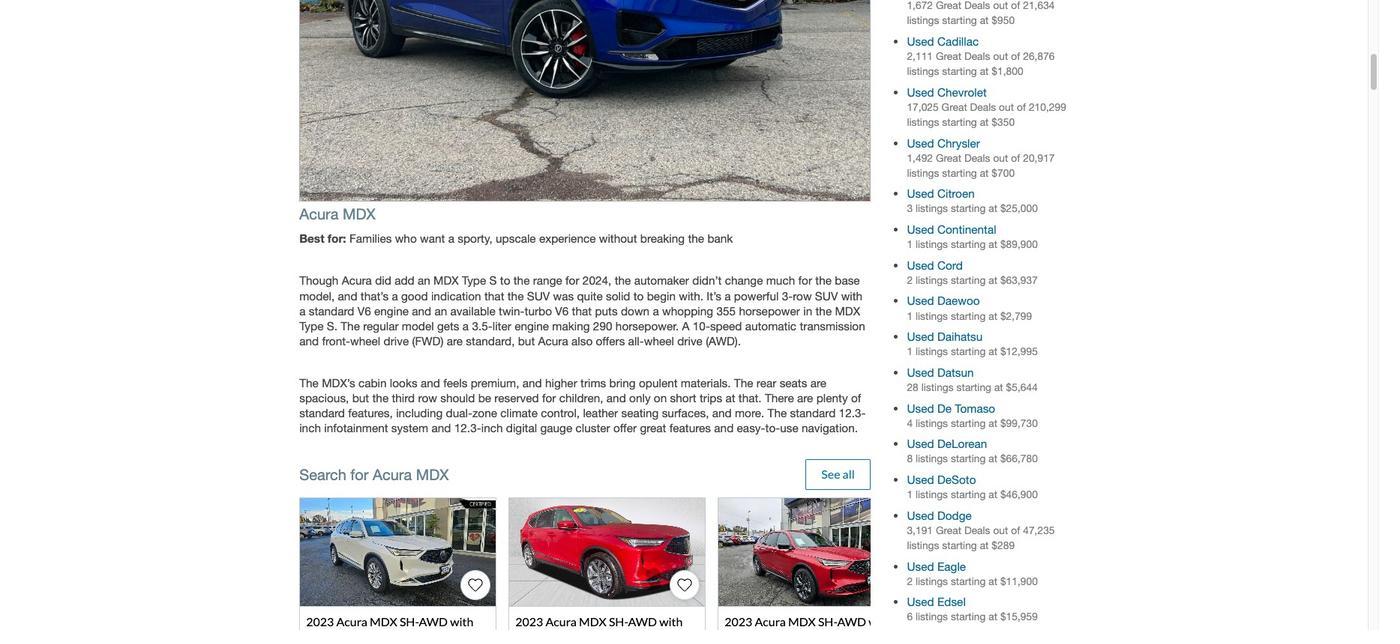 Task type: locate. For each thing, give the bounding box(es) containing it.
v6
[[358, 304, 371, 318], [555, 304, 569, 318]]

listings inside 1,672 great deals out of 21,634 listings starting at
[[907, 15, 939, 27]]

$99,730
[[1001, 418, 1038, 430]]

1 down used desoto "link"
[[907, 489, 913, 501]]

a right it's
[[725, 289, 731, 303]]

0 vertical spatial 12.3-
[[839, 406, 866, 420]]

starting up eagle
[[942, 540, 977, 552]]

1 2023 from the left
[[306, 615, 334, 629]]

2 horizontal spatial 2023
[[725, 615, 753, 629]]

standard up s. in the left of the page
[[309, 304, 354, 318]]

at left $5,644
[[995, 382, 1003, 394]]

navigation.
[[802, 421, 858, 435]]

1 1 from the top
[[907, 239, 913, 251]]

are down seats
[[797, 391, 813, 405]]

2023 for 2023 acura mdx sh-awd with a-spec package image
[[725, 615, 753, 629]]

2023 acura mdx sh-awd with down 2023 acura mdx sh-awd with advance package image
[[306, 615, 474, 631]]

out up $950
[[993, 0, 1008, 12]]

12 used from the top
[[907, 473, 934, 487]]

2 v6 from the left
[[555, 304, 569, 318]]

great right 1,672 in the top of the page
[[936, 0, 962, 12]]

at left $25,000
[[989, 203, 998, 215]]

mdx down the 2023 acura mdx sh-awd with technology package image at the bottom of the page
[[579, 615, 607, 629]]

1 inside used continental 1 listings starting at $89,900
[[907, 239, 913, 251]]

deals
[[965, 0, 990, 12], [965, 50, 990, 62], [970, 101, 996, 113], [965, 152, 990, 164], [965, 525, 990, 537]]

out inside 1,492 great deals out of 20,917 listings starting at
[[993, 152, 1008, 164]]

mdx up families
[[343, 206, 376, 223]]

at inside used edsel 6 listings starting at $15,959
[[989, 612, 998, 624]]

1
[[907, 239, 913, 251], [907, 310, 913, 322], [907, 346, 913, 358], [907, 489, 913, 501]]

0 horizontal spatial awd
[[419, 615, 448, 629]]

a
[[682, 319, 690, 333]]

1 horizontal spatial 2023 acura mdx sh-awd with
[[515, 615, 683, 631]]

used inside used cord 2 listings starting at $63,937
[[907, 259, 934, 272]]

0 horizontal spatial 2023
[[306, 615, 334, 629]]

$63,937
[[1001, 274, 1038, 286]]

a down begin
[[653, 304, 659, 318]]

1 horizontal spatial drive
[[677, 334, 703, 348]]

at down tomaso
[[989, 418, 998, 430]]

listings down 2,111
[[907, 65, 939, 77]]

listings inside 17,025 great deals out of 210,299 listings starting at
[[907, 116, 939, 128]]

9 used from the top
[[907, 366, 934, 379]]

used inside used continental 1 listings starting at $89,900
[[907, 223, 934, 236]]

1 up used cord link at the right top of page
[[907, 239, 913, 251]]

sh- down 2023 acura mdx sh-awd with advance package image
[[400, 615, 419, 629]]

listings down 1,492
[[907, 167, 939, 179]]

transmission
[[800, 319, 865, 333]]

used for used edsel 6 listings starting at $15,959
[[907, 596, 934, 609]]

1 horizontal spatial that
[[572, 304, 592, 318]]

used inside used edsel 6 listings starting at $15,959
[[907, 596, 934, 609]]

at inside 2,111 great deals out of 26,876 listings starting at
[[980, 65, 989, 77]]

listings down used daewoo link
[[916, 310, 948, 322]]

drive down a
[[677, 334, 703, 348]]

wheel
[[350, 334, 380, 348], [644, 334, 674, 348]]

starting inside 1,672 great deals out of 21,634 listings starting at
[[942, 15, 977, 27]]

should
[[440, 391, 475, 405]]

great down dodge
[[936, 525, 962, 537]]

listings down used edsel link
[[916, 612, 948, 624]]

of up $700
[[1011, 152, 1020, 164]]

at left $89,900
[[989, 239, 998, 251]]

starting up tomaso
[[957, 382, 992, 394]]

gauge
[[540, 421, 572, 435]]

0 vertical spatial are
[[447, 334, 463, 348]]

2 drive from the left
[[677, 334, 703, 348]]

the up the twin-
[[508, 289, 524, 303]]

great inside 3,191 great deals out of 47,235 listings starting at
[[936, 525, 962, 537]]

starting down delorean
[[951, 453, 986, 465]]

starting inside used citroen 3 listings starting at $25,000
[[951, 203, 986, 215]]

1 inside used desoto 1 listings starting at $46,900
[[907, 489, 913, 501]]

used for used cadillac
[[907, 35, 934, 48]]

but down turbo
[[518, 334, 535, 348]]

2 inside used eagle 2 listings starting at $11,900
[[907, 576, 913, 588]]

starting inside 17,025 great deals out of 210,299 listings starting at
[[942, 116, 977, 128]]

1 sh- from the left
[[400, 615, 419, 629]]

the up spacious,
[[299, 376, 319, 390]]

deals inside 2,111 great deals out of 26,876 listings starting at
[[965, 50, 990, 62]]

out up $700
[[993, 152, 1008, 164]]

1 horizontal spatial type
[[462, 274, 486, 288]]

that's
[[361, 289, 389, 303]]

2 2023 acura mdx sh-awd with from the left
[[515, 615, 683, 631]]

the right s. in the left of the page
[[341, 319, 360, 333]]

listings
[[907, 15, 939, 27], [907, 65, 939, 77], [907, 116, 939, 128], [907, 167, 939, 179], [916, 203, 948, 215], [916, 239, 948, 251], [916, 274, 948, 286], [916, 310, 948, 322], [916, 346, 948, 358], [922, 382, 954, 394], [916, 418, 948, 430], [916, 453, 948, 465], [916, 489, 948, 501], [907, 540, 939, 552], [916, 576, 948, 588], [916, 612, 948, 624]]

of inside 1,492 great deals out of 20,917 listings starting at
[[1011, 152, 1020, 164]]

at left $2,799
[[989, 310, 998, 322]]

type left 's'
[[462, 274, 486, 288]]

great down used chevrolet
[[942, 101, 967, 113]]

2 used from the top
[[907, 85, 934, 99]]

out up $350
[[999, 101, 1014, 113]]

0 horizontal spatial drive
[[384, 334, 409, 348]]

starting down "continental"
[[951, 239, 986, 251]]

1 horizontal spatial sh-
[[609, 615, 628, 629]]

3 1 from the top
[[907, 346, 913, 358]]

used up 2,111
[[907, 35, 934, 48]]

deals down chrysler on the top of the page
[[965, 152, 990, 164]]

great down used chrysler link
[[936, 152, 962, 164]]

used inside used desoto 1 listings starting at $46,900
[[907, 473, 934, 487]]

2 horizontal spatial sh-
[[818, 615, 838, 629]]

1 horizontal spatial but
[[518, 334, 535, 348]]

mdx inside the 2023 acura mdx sh-awd with a-
[[788, 615, 816, 629]]

automaker
[[634, 274, 689, 288]]

deals inside 17,025 great deals out of 210,299 listings starting at
[[970, 101, 996, 113]]

2023 acura mdx sh-awd with
[[306, 615, 474, 631], [515, 615, 683, 631]]

v6 down was
[[555, 304, 569, 318]]

0 vertical spatial an
[[418, 274, 430, 288]]

2 2023 acura mdx sh-awd with link from the left
[[509, 498, 706, 631]]

used inside "used delorean 8 listings starting at $66,780"
[[907, 438, 934, 451]]

0 horizontal spatial type
[[299, 319, 324, 333]]

to up down
[[634, 289, 644, 303]]

1 2023 acura mdx sh-awd with from the left
[[306, 615, 474, 631]]

2 awd from the left
[[628, 615, 657, 629]]

at inside 3,191 great deals out of 47,235 listings starting at
[[980, 540, 989, 552]]

0 vertical spatial row
[[793, 289, 812, 303]]

0 horizontal spatial row
[[418, 391, 437, 405]]

more.
[[735, 406, 765, 420]]

1 for used daihatsu
[[907, 346, 913, 358]]

2 1 from the top
[[907, 310, 913, 322]]

at left "$63,937"
[[989, 274, 998, 286]]

tomaso
[[955, 402, 995, 415]]

2023 acura mdx sh-awd with a-spec package image
[[719, 499, 914, 607]]

great for dodge
[[936, 525, 962, 537]]

offer
[[614, 421, 637, 435]]

listings down used cord link at the right top of page
[[916, 274, 948, 286]]

used citroen 3 listings starting at $25,000
[[907, 187, 1038, 215]]

12.3- down the dual-
[[454, 421, 481, 435]]

used delorean 8 listings starting at $66,780
[[907, 438, 1038, 465]]

without
[[599, 232, 637, 245]]

at inside the mdx's cabin looks and feels premium, and higher trims bring opulent materials. the rear seats are spacious, but the third row should be reserved for children, and only on short trips at that. there are plenty of standard features, including dual-zone climate control, leather seating surfaces, and more. the standard 12.3- inch infotainment system and 12.3-inch digital gauge cluster offer great features and easy-to-use navigation.
[[726, 391, 735, 405]]

20,917
[[1023, 152, 1055, 164]]

a down model,
[[299, 304, 306, 318]]

0 horizontal spatial suv
[[527, 289, 550, 303]]

used cadillac
[[907, 35, 979, 48]]

but
[[518, 334, 535, 348], [352, 391, 369, 405]]

1 vertical spatial to
[[634, 289, 644, 303]]

1 horizontal spatial suv
[[815, 289, 838, 303]]

great inside 1,672 great deals out of 21,634 listings starting at
[[936, 0, 962, 12]]

0 vertical spatial 2
[[907, 274, 913, 286]]

used inside used eagle 2 listings starting at $11,900
[[907, 560, 934, 573]]

and down trips at the bottom of page
[[712, 406, 732, 420]]

1 horizontal spatial 2023 acura mdx sh-awd with link
[[509, 498, 706, 631]]

used left cord in the right of the page
[[907, 259, 934, 272]]

1 inside used daihatsu 1 listings starting at $12,995
[[907, 346, 913, 358]]

3 2023 from the left
[[725, 615, 753, 629]]

at left '$289' on the bottom right of the page
[[980, 540, 989, 552]]

feels
[[443, 376, 468, 390]]

deals down cadillac
[[965, 50, 990, 62]]

3 sh- from the left
[[818, 615, 838, 629]]

1 vertical spatial row
[[418, 391, 437, 405]]

listings inside used daihatsu 1 listings starting at $12,995
[[916, 346, 948, 358]]

deals inside 1,492 great deals out of 20,917 listings starting at
[[965, 152, 990, 164]]

continental
[[937, 223, 997, 236]]

1 vertical spatial 2
[[907, 576, 913, 588]]

regular
[[363, 319, 399, 333]]

used cord link
[[907, 259, 963, 272]]

begin
[[647, 289, 676, 303]]

at left $700
[[980, 167, 989, 179]]

sh- for second 2023 acura mdx sh-awd with link from the left
[[609, 615, 628, 629]]

at inside used continental 1 listings starting at $89,900
[[989, 239, 998, 251]]

1 drive from the left
[[384, 334, 409, 348]]

of inside 17,025 great deals out of 210,299 listings starting at
[[1017, 101, 1026, 113]]

at inside used desoto 1 listings starting at $46,900
[[989, 489, 998, 501]]

13 used from the top
[[907, 509, 934, 523]]

2 down used eagle link
[[907, 576, 913, 588]]

1 vertical spatial an
[[435, 304, 447, 318]]

sh- down 2023 acura mdx sh-awd with a-spec package image
[[818, 615, 838, 629]]

suv up turbo
[[527, 289, 550, 303]]

deals inside 1,672 great deals out of 21,634 listings starting at
[[965, 0, 990, 12]]

10 used from the top
[[907, 402, 934, 415]]

starting inside used daihatsu 1 listings starting at $12,995
[[951, 346, 986, 358]]

used inside used citroen 3 listings starting at $25,000
[[907, 187, 934, 201]]

sh- inside the 2023 acura mdx sh-awd with a-
[[818, 615, 838, 629]]

out for chrysler
[[993, 152, 1008, 164]]

1 wheel from the left
[[350, 334, 380, 348]]

0 horizontal spatial sh-
[[400, 615, 419, 629]]

1 for used continental
[[907, 239, 913, 251]]

3 used from the top
[[907, 136, 934, 150]]

1 suv from the left
[[527, 289, 550, 303]]

awd inside the 2023 acura mdx sh-awd with a-
[[838, 615, 866, 629]]

experience
[[539, 232, 596, 245]]

starting inside used eagle 2 listings starting at $11,900
[[951, 576, 986, 588]]

including
[[396, 406, 443, 420]]

used edsel link
[[907, 596, 966, 609]]

2 2023 from the left
[[515, 615, 543, 629]]

are
[[447, 334, 463, 348], [811, 376, 827, 390], [797, 391, 813, 405]]

starting down tomaso
[[951, 418, 986, 430]]

4 used from the top
[[907, 187, 934, 201]]

listings down 1,672 in the top of the page
[[907, 15, 939, 27]]

desoto
[[937, 473, 976, 487]]

1 2023 acura mdx sh-awd with link from the left
[[299, 498, 497, 631]]

front-
[[322, 334, 350, 348]]

used for used delorean 8 listings starting at $66,780
[[907, 438, 934, 451]]

the
[[341, 319, 360, 333], [299, 376, 319, 390], [734, 376, 753, 390], [768, 406, 787, 420]]

1 2 from the top
[[907, 274, 913, 286]]

out for cadillac
[[993, 50, 1008, 62]]

$700
[[992, 167, 1015, 179]]

listings inside 1,492 great deals out of 20,917 listings starting at
[[907, 167, 939, 179]]

0 horizontal spatial inch
[[299, 421, 321, 435]]

with for 2023 acura mdx sh-awd with a- link
[[869, 615, 892, 629]]

1 horizontal spatial to
[[634, 289, 644, 303]]

on
[[654, 391, 667, 405]]

0 horizontal spatial that
[[485, 289, 504, 303]]

3
[[907, 203, 913, 215]]

8 used from the top
[[907, 330, 934, 344]]

best for: families who want a sporty, upscale experience without breaking the bank
[[299, 232, 733, 245]]

2 sh- from the left
[[609, 615, 628, 629]]

bank
[[708, 232, 733, 245]]

of for used chrysler
[[1011, 152, 1020, 164]]

2023 acura mdx sh-awd with down the 2023 acura mdx sh-awd with technology package image at the bottom of the page
[[515, 615, 683, 631]]

$2,799
[[1001, 310, 1032, 322]]

2023 acura mdx sh-awd with technology package image
[[509, 499, 705, 607]]

mdx down 2023 acura mdx sh-awd with a-spec package image
[[788, 615, 816, 629]]

2 2 from the top
[[907, 576, 913, 588]]

at left $15,959
[[989, 612, 998, 624]]

listings down de
[[916, 418, 948, 430]]

1 inside used daewoo 1 listings starting at $2,799
[[907, 310, 913, 322]]

$350
[[992, 116, 1015, 128]]

listings up used cord link at the right top of page
[[916, 239, 948, 251]]

0 horizontal spatial wheel
[[350, 334, 380, 348]]

of right the 'plenty'
[[851, 391, 861, 405]]

used inside used datsun 28 listings starting at $5,644
[[907, 366, 934, 379]]

2 horizontal spatial awd
[[838, 615, 866, 629]]

of for used cadillac
[[1011, 50, 1020, 62]]

at left $46,900
[[989, 489, 998, 501]]

listings down used delorean link at the right of page
[[916, 453, 948, 465]]

used eagle link
[[907, 560, 966, 573]]

0 horizontal spatial 2023 acura mdx sh-awd with link
[[299, 498, 497, 631]]

row up including
[[418, 391, 437, 405]]

twin-
[[499, 304, 525, 318]]

0 vertical spatial that
[[485, 289, 504, 303]]

used up 1,492
[[907, 136, 934, 150]]

listings inside used edsel 6 listings starting at $15,959
[[916, 612, 948, 624]]

awd for 2023 acura mdx sh-awd with a-spec package image
[[838, 615, 866, 629]]

1 used from the top
[[907, 35, 934, 48]]

0 vertical spatial to
[[500, 274, 510, 288]]

0 horizontal spatial 12.3-
[[454, 421, 481, 435]]

2023 acura mdx sh-awd with link
[[299, 498, 497, 631], [509, 498, 706, 631]]

climate
[[501, 406, 538, 420]]

inch down spacious,
[[299, 421, 321, 435]]

0 horizontal spatial but
[[352, 391, 369, 405]]

listings inside used datsun 28 listings starting at $5,644
[[922, 382, 954, 394]]

acura
[[299, 206, 339, 223], [342, 274, 372, 288], [538, 334, 568, 348], [373, 466, 412, 484], [336, 615, 367, 629], [546, 615, 577, 629], [755, 615, 786, 629]]

premium,
[[471, 376, 519, 390]]

1 horizontal spatial 12.3-
[[839, 406, 866, 420]]

that down quite
[[572, 304, 592, 318]]

system
[[391, 421, 428, 435]]

to right 's'
[[500, 274, 510, 288]]

3,191
[[907, 525, 933, 537]]

great inside 2,111 great deals out of 26,876 listings starting at
[[936, 50, 962, 62]]

base
[[835, 274, 860, 288]]

for up control,
[[542, 391, 556, 405]]

1 horizontal spatial 2023
[[515, 615, 543, 629]]

used for used de tomaso 4 listings starting at $99,730
[[907, 402, 934, 415]]

out inside 1,672 great deals out of 21,634 listings starting at
[[993, 0, 1008, 12]]

down
[[621, 304, 650, 318]]

$46,900
[[1001, 489, 1038, 501]]

opulent
[[639, 376, 678, 390]]

the mdx's cabin looks and feels premium, and higher trims bring opulent materials. the rear seats are spacious, but the third row should be reserved for children, and only on short trips at that. there are plenty of standard features, including dual-zone climate control, leather seating surfaces, and more. the standard 12.3- inch infotainment system and 12.3-inch digital gauge cluster offer great features and easy-to-use navigation.
[[299, 376, 866, 435]]

great inside 17,025 great deals out of 210,299 listings starting at
[[942, 101, 967, 113]]

1 vertical spatial engine
[[515, 319, 549, 333]]

4 1 from the top
[[907, 489, 913, 501]]

suv down base
[[815, 289, 838, 303]]

inch
[[299, 421, 321, 435], [481, 421, 503, 435]]

1 horizontal spatial wheel
[[644, 334, 674, 348]]

used inside used daewoo 1 listings starting at $2,799
[[907, 294, 934, 308]]

2 inside used cord 2 listings starting at $63,937
[[907, 274, 913, 286]]

used daihatsu 1 listings starting at $12,995
[[907, 330, 1038, 358]]

0 horizontal spatial v6
[[358, 304, 371, 318]]

of
[[1011, 0, 1020, 12], [1011, 50, 1020, 62], [1017, 101, 1026, 113], [1011, 152, 1020, 164], [851, 391, 861, 405], [1011, 525, 1020, 537]]

used de tomaso link
[[907, 402, 995, 415]]

15 used from the top
[[907, 596, 934, 609]]

the left range
[[514, 274, 530, 288]]

the inside the mdx's cabin looks and feels premium, and higher trims bring opulent materials. the rear seats are spacious, but the third row should be reserved for children, and only on short trips at that. there are plenty of standard features, including dual-zone climate control, leather seating surfaces, and more. the standard 12.3- inch infotainment system and 12.3-inch digital gauge cluster offer great features and easy-to-use navigation.
[[372, 391, 389, 405]]

0 vertical spatial but
[[518, 334, 535, 348]]

used chrysler
[[907, 136, 980, 150]]

trips
[[700, 391, 722, 405]]

used edsel 6 listings starting at $15,959
[[907, 596, 1038, 624]]

sh-
[[400, 615, 419, 629], [609, 615, 628, 629], [818, 615, 838, 629]]

listings inside used cord 2 listings starting at $63,937
[[916, 274, 948, 286]]

listings down the used citroen link
[[916, 203, 948, 215]]

used inside used de tomaso 4 listings starting at $99,730
[[907, 402, 934, 415]]

1 horizontal spatial v6
[[555, 304, 569, 318]]

of inside 2,111 great deals out of 26,876 listings starting at
[[1011, 50, 1020, 62]]

0 horizontal spatial an
[[418, 274, 430, 288]]

1 horizontal spatial row
[[793, 289, 812, 303]]

de
[[937, 402, 952, 415]]

at inside used cord 2 listings starting at $63,937
[[989, 274, 998, 286]]

3 awd from the left
[[838, 615, 866, 629]]

5 used from the top
[[907, 223, 934, 236]]

control,
[[541, 406, 580, 420]]

in
[[803, 304, 812, 318]]

an up good
[[418, 274, 430, 288]]

listings inside used de tomaso 4 listings starting at $99,730
[[916, 418, 948, 430]]

of up $1,800
[[1011, 50, 1020, 62]]

at inside 1,492 great deals out of 20,917 listings starting at
[[980, 167, 989, 179]]

14 used from the top
[[907, 560, 934, 573]]

starting inside used datsun 28 listings starting at $5,644
[[957, 382, 992, 394]]

awd
[[419, 615, 448, 629], [628, 615, 657, 629], [838, 615, 866, 629]]

used down 3
[[907, 223, 934, 236]]

6 used from the top
[[907, 259, 934, 272]]

plenty
[[817, 391, 848, 405]]

1 vertical spatial but
[[352, 391, 369, 405]]

listings down the 'used datsun' link
[[922, 382, 954, 394]]

2 suv from the left
[[815, 289, 838, 303]]

starting inside "used delorean 8 listings starting at $66,780"
[[951, 453, 986, 465]]

out inside 2,111 great deals out of 26,876 listings starting at
[[993, 50, 1008, 62]]

at inside 1,672 great deals out of 21,634 listings starting at
[[980, 15, 989, 27]]

and
[[338, 289, 357, 303], [412, 304, 431, 318], [299, 334, 319, 348], [421, 376, 440, 390], [523, 376, 542, 390], [607, 391, 626, 405], [712, 406, 732, 420], [432, 421, 451, 435], [714, 421, 734, 435]]

used delorean link
[[907, 438, 987, 451]]

standard up the navigation. in the bottom right of the page
[[790, 406, 836, 420]]

1 awd from the left
[[419, 615, 448, 629]]

type
[[462, 274, 486, 288], [299, 319, 324, 333]]

are up the 'plenty'
[[811, 376, 827, 390]]

the down the 'there'
[[768, 406, 787, 420]]

drive
[[384, 334, 409, 348], [677, 334, 703, 348]]

great inside 1,492 great deals out of 20,917 listings starting at
[[936, 152, 962, 164]]

type left s. in the left of the page
[[299, 319, 324, 333]]

1,672
[[907, 0, 933, 12]]

deals up cadillac
[[965, 0, 990, 12]]

infotainment
[[324, 421, 388, 435]]

change
[[725, 274, 763, 288]]

daihatsu
[[937, 330, 983, 344]]

used citroen link
[[907, 187, 975, 201]]

only
[[629, 391, 651, 405]]

1 horizontal spatial awd
[[628, 615, 657, 629]]

1 horizontal spatial inch
[[481, 421, 503, 435]]

7 used from the top
[[907, 294, 934, 308]]

210,299
[[1029, 101, 1067, 113]]

at left $11,900
[[989, 576, 998, 588]]

0 horizontal spatial 2023 acura mdx sh-awd with
[[306, 615, 474, 631]]

2023 acura mdx sh-awd with for 2023 acura mdx sh-awd with advance package image
[[306, 615, 474, 631]]

0 vertical spatial engine
[[374, 304, 409, 318]]

used up 3,191
[[907, 509, 934, 523]]

short
[[670, 391, 697, 405]]

deals for used chrysler
[[965, 152, 990, 164]]

the inside though acura did add an mdx type s to the range for 2024, the automaker didn't change much for the base model, and that's a good indication that the suv was quite solid to begin with. it's a powerful 3-row suv with a standard v6 engine and an available twin-turbo v6 that puts down a whopping 355 horsepower in the mdx type s. the regular model gets a 3.5-liter engine making 290 horsepower. a 10-speed automatic transmission and front-wheel drive (fwd) are standard, but acura also offers all-wheel drive (awd).
[[341, 319, 360, 333]]

starting inside 1,492 great deals out of 20,917 listings starting at
[[942, 167, 977, 179]]

out inside 3,191 great deals out of 47,235 listings starting at
[[993, 525, 1008, 537]]

used for used citroen 3 listings starting at $25,000
[[907, 187, 934, 201]]

11 used from the top
[[907, 438, 934, 451]]

used up 8
[[907, 438, 934, 451]]

powerful
[[734, 289, 779, 303]]

sh- for 1st 2023 acura mdx sh-awd with link from the left
[[400, 615, 419, 629]]

didn't
[[692, 274, 722, 288]]

deals inside 3,191 great deals out of 47,235 listings starting at
[[965, 525, 990, 537]]

deals for used cadillac
[[965, 50, 990, 62]]

of inside 3,191 great deals out of 47,235 listings starting at
[[1011, 525, 1020, 537]]

reserved
[[495, 391, 539, 405]]

starting up chevrolet
[[942, 65, 977, 77]]

0 horizontal spatial to
[[500, 274, 510, 288]]

used inside used daihatsu 1 listings starting at $12,995
[[907, 330, 934, 344]]

automatic
[[745, 319, 797, 333]]

used up the 28
[[907, 366, 934, 379]]

used for used dodge
[[907, 509, 934, 523]]

but inside the mdx's cabin looks and feels premium, and higher trims bring opulent materials. the rear seats are spacious, but the third row should be reserved for children, and only on short trips at that. there are plenty of standard features, including dual-zone climate control, leather seating surfaces, and more. the standard 12.3- inch infotainment system and 12.3-inch digital gauge cluster offer great features and easy-to-use navigation.
[[352, 391, 369, 405]]

2023 inside the 2023 acura mdx sh-awd with a-
[[725, 615, 753, 629]]



Task type: describe. For each thing, give the bounding box(es) containing it.
2024,
[[583, 274, 612, 288]]

search for acura mdx
[[299, 466, 449, 484]]

and left front-
[[299, 334, 319, 348]]

1 v6 from the left
[[358, 304, 371, 318]]

also
[[572, 334, 593, 348]]

355
[[717, 304, 736, 318]]

mdx down 2023 acura mdx sh-awd with advance package image
[[370, 615, 397, 629]]

1,492
[[907, 152, 933, 164]]

used chrysler link
[[907, 136, 980, 150]]

used for used desoto 1 listings starting at $46,900
[[907, 473, 934, 487]]

$950
[[992, 15, 1015, 27]]

17,025 great deals out of 210,299 listings starting at
[[907, 101, 1067, 128]]

add
[[395, 274, 415, 288]]

standard inside though acura did add an mdx type s to the range for 2024, the automaker didn't change much for the base model, and that's a good indication that the suv was quite solid to begin with. it's a powerful 3-row suv with a standard v6 engine and an available twin-turbo v6 that puts down a whopping 355 horsepower in the mdx type s. the regular model gets a 3.5-liter engine making 290 horsepower. a 10-speed automatic transmission and front-wheel drive (fwd) are standard, but acura also offers all-wheel drive (awd).
[[309, 304, 354, 318]]

digital
[[506, 421, 537, 435]]

listings inside used eagle 2 listings starting at $11,900
[[916, 576, 948, 588]]

1 vertical spatial type
[[299, 319, 324, 333]]

citroen
[[937, 187, 975, 201]]

listings inside 3,191 great deals out of 47,235 listings starting at
[[907, 540, 939, 552]]

290
[[593, 319, 612, 333]]

28
[[907, 382, 919, 394]]

21,634
[[1023, 0, 1055, 12]]

1 vertical spatial that
[[572, 304, 592, 318]]

used chevrolet link
[[907, 85, 987, 99]]

upscale
[[496, 232, 536, 245]]

seating
[[621, 406, 659, 420]]

for:
[[328, 232, 346, 245]]

2023 acura mdx sh-awd with a-
[[725, 615, 907, 631]]

$12,995
[[1001, 346, 1038, 358]]

awd for the 2023 acura mdx sh-awd with technology package image at the bottom of the page
[[628, 615, 657, 629]]

quite
[[577, 289, 603, 303]]

2024 acura mdx review summary image
[[299, 0, 871, 202]]

zone
[[473, 406, 497, 420]]

s
[[489, 274, 497, 288]]

did
[[375, 274, 391, 288]]

horsepower.
[[616, 319, 679, 333]]

1 horizontal spatial an
[[435, 304, 447, 318]]

out for dodge
[[993, 525, 1008, 537]]

delorean
[[937, 438, 987, 451]]

$1,800
[[992, 65, 1024, 77]]

model,
[[299, 289, 335, 303]]

out for chevrolet
[[999, 101, 1014, 113]]

of for used dodge
[[1011, 525, 1020, 537]]

and left the feels
[[421, 376, 440, 390]]

sporty,
[[458, 232, 493, 245]]

used cadillac link
[[907, 35, 979, 48]]

2023 for 2023 acura mdx sh-awd with advance package image
[[306, 615, 334, 629]]

indication
[[431, 289, 481, 303]]

with for second 2023 acura mdx sh-awd with link from the left
[[659, 615, 683, 629]]

2,111
[[907, 50, 933, 62]]

the up solid
[[615, 274, 631, 288]]

$15,959
[[1001, 612, 1038, 624]]

2 inch from the left
[[481, 421, 503, 435]]

starting inside used continental 1 listings starting at $89,900
[[951, 239, 986, 251]]

2023 acura mdx sh-awd with for the 2023 acura mdx sh-awd with technology package image at the bottom of the page
[[515, 615, 683, 631]]

at inside 17,025 great deals out of 210,299 listings starting at
[[980, 116, 989, 128]]

used for used daewoo 1 listings starting at $2,799
[[907, 294, 934, 308]]

and up model
[[412, 304, 431, 318]]

horsepower
[[739, 304, 800, 318]]

of inside the mdx's cabin looks and feels premium, and higher trims bring opulent materials. the rear seats are spacious, but the third row should be reserved for children, and only on short trips at that. there are plenty of standard features, including dual-zone climate control, leather seating surfaces, and more. the standard 12.3- inch infotainment system and 12.3-inch digital gauge cluster offer great features and easy-to-use navigation.
[[851, 391, 861, 405]]

children,
[[559, 391, 603, 405]]

row inside the mdx's cabin looks and feels premium, and higher trims bring opulent materials. the rear seats are spacious, but the third row should be reserved for children, and only on short trips at that. there are plenty of standard features, including dual-zone climate control, leather seating surfaces, and more. the standard 12.3- inch infotainment system and 12.3-inch digital gauge cluster offer great features and easy-to-use navigation.
[[418, 391, 437, 405]]

2 vertical spatial are
[[797, 391, 813, 405]]

deals for used dodge
[[965, 525, 990, 537]]

though acura did add an mdx type s to the range for 2024, the automaker didn't change much for the base model, and that's a good indication that the suv was quite solid to begin with. it's a powerful 3-row suv with a standard v6 engine and an available twin-turbo v6 that puts down a whopping 355 horsepower in the mdx type s. the regular model gets a 3.5-liter engine making 290 horsepower. a 10-speed automatic transmission and front-wheel drive (fwd) are standard, but acura also offers all-wheel drive (awd).
[[299, 274, 865, 348]]

gets
[[437, 319, 459, 333]]

liter
[[493, 319, 511, 333]]

0 horizontal spatial engine
[[374, 304, 409, 318]]

edsel
[[937, 596, 966, 609]]

sh- for 2023 acura mdx sh-awd with a- link
[[818, 615, 838, 629]]

2,111 great deals out of 26,876 listings starting at
[[907, 50, 1055, 77]]

cabin
[[358, 376, 387, 390]]

offers
[[596, 334, 625, 348]]

used for used cord 2 listings starting at $63,937
[[907, 259, 934, 272]]

the up that.
[[734, 376, 753, 390]]

a-
[[894, 615, 907, 629]]

bring
[[609, 376, 636, 390]]

model
[[402, 319, 434, 333]]

used for used eagle 2 listings starting at $11,900
[[907, 560, 934, 573]]

but inside though acura did add an mdx type s to the range for 2024, the automaker didn't change much for the base model, and that's a good indication that the suv was quite solid to begin with. it's a powerful 3-row suv with a standard v6 engine and an available twin-turbo v6 that puts down a whopping 355 horsepower in the mdx type s. the regular model gets a 3.5-liter engine making 290 horsepower. a 10-speed automatic transmission and front-wheel drive (fwd) are standard, but acura also offers all-wheel drive (awd).
[[518, 334, 535, 348]]

of for used chevrolet
[[1017, 101, 1026, 113]]

starting inside used edsel 6 listings starting at $15,959
[[951, 612, 986, 624]]

starting inside used de tomaso 4 listings starting at $99,730
[[951, 418, 986, 430]]

a right want
[[448, 232, 455, 245]]

row inside though acura did add an mdx type s to the range for 2024, the automaker didn't change much for the base model, and that's a good indication that the suv was quite solid to begin with. it's a powerful 3-row suv with a standard v6 engine and an available twin-turbo v6 that puts down a whopping 355 horsepower in the mdx type s. the regular model gets a 3.5-liter engine making 290 horsepower. a 10-speed automatic transmission and front-wheel drive (fwd) are standard, but acura also offers all-wheel drive (awd).
[[793, 289, 812, 303]]

0 vertical spatial type
[[462, 274, 486, 288]]

used for used chevrolet
[[907, 85, 934, 99]]

starting inside 3,191 great deals out of 47,235 listings starting at
[[942, 540, 977, 552]]

1 inch from the left
[[299, 421, 321, 435]]

there
[[765, 391, 794, 405]]

to-
[[765, 421, 780, 435]]

used daihatsu link
[[907, 330, 983, 344]]

starting inside used daewoo 1 listings starting at $2,799
[[951, 310, 986, 322]]

great for chevrolet
[[942, 101, 967, 113]]

dual-
[[446, 406, 473, 420]]

2 for used eagle
[[907, 576, 913, 588]]

used continental 1 listings starting at $89,900
[[907, 223, 1038, 251]]

2 wheel from the left
[[644, 334, 674, 348]]

leather
[[583, 406, 618, 420]]

for right search
[[351, 466, 369, 484]]

10-
[[693, 319, 710, 333]]

(fwd)
[[412, 334, 444, 348]]

at inside used eagle 2 listings starting at $11,900
[[989, 576, 998, 588]]

higher
[[545, 376, 577, 390]]

1 vertical spatial are
[[811, 376, 827, 390]]

great for cadillac
[[936, 50, 962, 62]]

with inside though acura did add an mdx type s to the range for 2024, the automaker didn't change much for the base model, and that's a good indication that the suv was quite solid to begin with. it's a powerful 3-row suv with a standard v6 engine and an available twin-turbo v6 that puts down a whopping 355 horsepower in the mdx type s. the regular model gets a 3.5-liter engine making 290 horsepower. a 10-speed automatic transmission and front-wheel drive (fwd) are standard, but acura also offers all-wheel drive (awd).
[[841, 289, 863, 303]]

at inside used citroen 3 listings starting at $25,000
[[989, 203, 998, 215]]

the left bank
[[688, 232, 704, 245]]

starting inside used cord 2 listings starting at $63,937
[[951, 274, 986, 286]]

listings inside used continental 1 listings starting at $89,900
[[916, 239, 948, 251]]

for right much
[[798, 274, 812, 288]]

and left easy-
[[714, 421, 734, 435]]

standard,
[[466, 334, 515, 348]]

(awd).
[[706, 334, 741, 348]]

used for used datsun 28 listings starting at $5,644
[[907, 366, 934, 379]]

and up reserved
[[523, 376, 542, 390]]

and down bring
[[607, 391, 626, 405]]

used desoto 1 listings starting at $46,900
[[907, 473, 1038, 501]]

a down add
[[392, 289, 398, 303]]

deals for used chevrolet
[[970, 101, 996, 113]]

great for chrysler
[[936, 152, 962, 164]]

used for used continental 1 listings starting at $89,900
[[907, 223, 934, 236]]

standard down spacious,
[[299, 406, 345, 420]]

with for 1st 2023 acura mdx sh-awd with link from the left
[[450, 615, 474, 629]]

mdx up transmission
[[835, 304, 860, 318]]

listings inside used daewoo 1 listings starting at $2,799
[[916, 310, 948, 322]]

surfaces,
[[662, 406, 709, 420]]

are inside though acura did add an mdx type s to the range for 2024, the automaker didn't change much for the base model, and that's a good indication that the suv was quite solid to begin with. it's a powerful 3-row suv with a standard v6 engine and an available twin-turbo v6 that puts down a whopping 355 horsepower in the mdx type s. the regular model gets a 3.5-liter engine making 290 horsepower. a 10-speed automatic transmission and front-wheel drive (fwd) are standard, but acura also offers all-wheel drive (awd).
[[447, 334, 463, 348]]

at inside used daihatsu 1 listings starting at $12,995
[[989, 346, 998, 358]]

for up was
[[566, 274, 579, 288]]

the left base
[[816, 274, 832, 288]]

used for used daihatsu 1 listings starting at $12,995
[[907, 330, 934, 344]]

4
[[907, 418, 913, 430]]

listings inside used desoto 1 listings starting at $46,900
[[916, 489, 948, 501]]

starting inside used desoto 1 listings starting at $46,900
[[951, 489, 986, 501]]

at inside "used delorean 8 listings starting at $66,780"
[[989, 453, 998, 465]]

at inside used datsun 28 listings starting at $5,644
[[995, 382, 1003, 394]]

listings inside "used delorean 8 listings starting at $66,780"
[[916, 453, 948, 465]]

and down the dual-
[[432, 421, 451, 435]]

2023 acura mdx sh-awd with advance package image
[[300, 499, 496, 607]]

1 for used desoto
[[907, 489, 913, 501]]

mdx's
[[322, 376, 355, 390]]

at inside used daewoo 1 listings starting at $2,799
[[989, 310, 998, 322]]

for inside the mdx's cabin looks and feels premium, and higher trims bring opulent materials. the rear seats are spacious, but the third row should be reserved for children, and only on short trips at that. there are plenty of standard features, including dual-zone climate control, leather seating surfaces, and more. the standard 12.3- inch infotainment system and 12.3-inch digital gauge cluster offer great features and easy-to-use navigation.
[[542, 391, 556, 405]]

2023 for the 2023 acura mdx sh-awd with technology package image at the bottom of the page
[[515, 615, 543, 629]]

much
[[766, 274, 795, 288]]

used for used chrysler
[[907, 136, 934, 150]]

listings inside 2,111 great deals out of 26,876 listings starting at
[[907, 65, 939, 77]]

features,
[[348, 406, 393, 420]]

starting inside 2,111 great deals out of 26,876 listings starting at
[[942, 65, 977, 77]]

6
[[907, 612, 913, 624]]

acura inside the 2023 acura mdx sh-awd with a-
[[755, 615, 786, 629]]

the right in
[[816, 304, 832, 318]]

cord
[[937, 259, 963, 272]]

3,191 great deals out of 47,235 listings starting at
[[907, 525, 1055, 552]]

easy-
[[737, 421, 765, 435]]

solid
[[606, 289, 630, 303]]

47,235
[[1023, 525, 1055, 537]]

mdx up the indication
[[434, 274, 459, 288]]

$25,000
[[1001, 203, 1038, 215]]

2 for used cord
[[907, 274, 913, 286]]

see
[[822, 468, 840, 482]]

listings inside used citroen 3 listings starting at $25,000
[[916, 203, 948, 215]]

speed
[[710, 319, 742, 333]]

1 vertical spatial 12.3-
[[454, 421, 481, 435]]

s.
[[327, 319, 338, 333]]

and left that's
[[338, 289, 357, 303]]

used continental link
[[907, 223, 997, 236]]

used cord 2 listings starting at $63,937
[[907, 259, 1038, 286]]

who
[[395, 232, 417, 245]]

1 horizontal spatial engine
[[515, 319, 549, 333]]

1 for used daewoo
[[907, 310, 913, 322]]

a left 3.5-
[[463, 319, 469, 333]]

mdx down system at the left bottom of page
[[416, 466, 449, 484]]

3.5-
[[472, 319, 493, 333]]

at inside used de tomaso 4 listings starting at $99,730
[[989, 418, 998, 430]]

eagle
[[937, 560, 966, 573]]

awd for 2023 acura mdx sh-awd with advance package image
[[419, 615, 448, 629]]

1,672 great deals out of 21,634 listings starting at
[[907, 0, 1055, 27]]

of inside 1,672 great deals out of 21,634 listings starting at
[[1011, 0, 1020, 12]]

all-
[[628, 334, 644, 348]]



Task type: vqa. For each thing, say whether or not it's contained in the screenshot.


